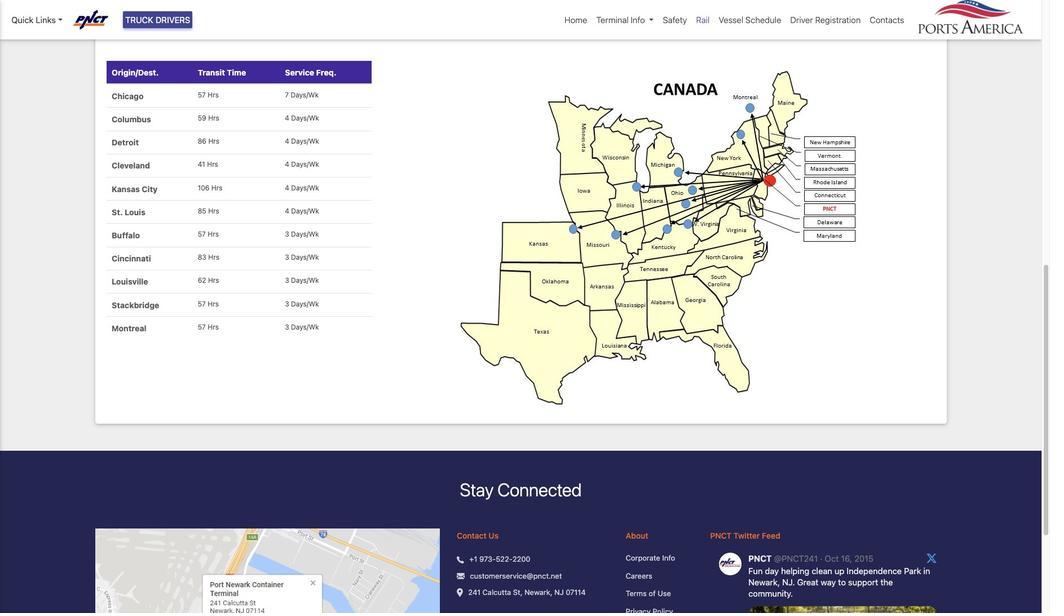 Task type: vqa. For each thing, say whether or not it's contained in the screenshot.
TARRIF
no



Task type: locate. For each thing, give the bounding box(es) containing it.
pnct
[[711, 532, 732, 541]]

info
[[631, 15, 645, 25], [663, 554, 676, 563]]

newark,
[[525, 589, 553, 598]]

1 3 from the top
[[285, 230, 289, 239]]

3 3 from the top
[[285, 277, 289, 285]]

truck drivers link
[[123, 11, 193, 28]]

59 hrs
[[198, 114, 219, 122]]

241 calcutta st, newark, nj 07114
[[469, 589, 586, 598]]

86
[[198, 137, 207, 146]]

hrs for detroit
[[208, 137, 220, 146]]

terminal info link
[[592, 9, 659, 31]]

57 for chicago
[[198, 91, 206, 99]]

driver registration
[[791, 15, 861, 25]]

3
[[285, 230, 289, 239], [285, 253, 289, 262], [285, 277, 289, 285], [285, 300, 289, 308], [285, 323, 289, 332]]

4 4 from the top
[[285, 184, 289, 192]]

4 days/wk for cleveland
[[285, 160, 319, 169]]

info up the careers link
[[663, 554, 676, 563]]

of
[[649, 590, 656, 599]]

3 3 days/wk from the top
[[285, 277, 319, 285]]

2 3 days/wk from the top
[[285, 253, 319, 262]]

louis
[[125, 208, 145, 217]]

2 3 from the top
[[285, 253, 289, 262]]

days/wk for montreal
[[291, 323, 319, 332]]

driver
[[791, 15, 814, 25]]

1 57 from the top
[[198, 91, 206, 99]]

2 57 hrs from the top
[[198, 230, 219, 239]]

1 4 from the top
[[285, 114, 289, 122]]

transit
[[198, 68, 225, 77]]

1 57 hrs from the top
[[198, 91, 219, 99]]

contacts link
[[866, 9, 909, 31]]

2 57 from the top
[[198, 230, 206, 239]]

hrs for stackbridge
[[208, 300, 219, 308]]

st,
[[513, 589, 523, 598]]

info inside terminal info link
[[631, 15, 645, 25]]

7
[[285, 91, 289, 99]]

57 hrs
[[198, 91, 219, 99], [198, 230, 219, 239], [198, 300, 219, 308], [198, 323, 219, 332]]

62
[[198, 277, 206, 285]]

1 horizontal spatial rail image
[[452, 61, 873, 413]]

hrs for louisville
[[208, 277, 219, 285]]

quick
[[11, 15, 34, 25]]

chicago
[[112, 91, 144, 101]]

3 4 from the top
[[285, 160, 289, 169]]

truck drivers
[[125, 15, 190, 25]]

rail link
[[692, 9, 715, 31]]

4 57 hrs from the top
[[198, 323, 219, 332]]

drivers
[[156, 15, 190, 25]]

montreal
[[112, 324, 146, 333]]

4 4 days/wk from the top
[[285, 184, 319, 192]]

days/wk
[[291, 91, 319, 99], [291, 114, 319, 122], [291, 137, 319, 146], [291, 160, 319, 169], [291, 184, 319, 192], [291, 207, 319, 215], [291, 230, 319, 239], [291, 253, 319, 262], [291, 277, 319, 285], [291, 300, 319, 308], [291, 323, 319, 332]]

careers link
[[626, 572, 694, 583]]

calcutta
[[483, 589, 511, 598]]

3 57 from the top
[[198, 300, 206, 308]]

nj
[[555, 589, 564, 598]]

83 hrs
[[198, 253, 219, 262]]

schedule
[[746, 15, 782, 25]]

home
[[565, 15, 588, 25]]

hrs for buffalo
[[208, 230, 219, 239]]

57 hrs for stackbridge
[[198, 300, 219, 308]]

info right terminal
[[631, 15, 645, 25]]

0 vertical spatial info
[[631, 15, 645, 25]]

hrs for columbus
[[208, 114, 219, 122]]

cincinnati
[[112, 254, 151, 264]]

days/wk for kansas city
[[291, 184, 319, 192]]

rail
[[696, 15, 710, 25]]

3 57 hrs from the top
[[198, 300, 219, 308]]

5 3 from the top
[[285, 323, 289, 332]]

241
[[469, 589, 481, 598]]

louisville
[[112, 277, 148, 287]]

3 4 days/wk from the top
[[285, 160, 319, 169]]

57 for montreal
[[198, 323, 206, 332]]

3 for stackbridge
[[285, 300, 289, 308]]

terminal info
[[597, 15, 645, 25]]

1 3 days/wk from the top
[[285, 230, 319, 239]]

+1 973-522-2200
[[470, 556, 531, 565]]

4
[[285, 114, 289, 122], [285, 137, 289, 146], [285, 160, 289, 169], [285, 184, 289, 192], [285, 207, 289, 215]]

days/wk for stackbridge
[[291, 300, 319, 308]]

4 3 from the top
[[285, 300, 289, 308]]

1 4 days/wk from the top
[[285, 114, 319, 122]]

4 for cleveland
[[285, 160, 289, 169]]

5 4 from the top
[[285, 207, 289, 215]]

4 for kansas city
[[285, 184, 289, 192]]

transit time
[[198, 68, 246, 77]]

hrs for kansas city
[[212, 184, 223, 192]]

quick links
[[11, 15, 56, 25]]

freq.
[[316, 68, 337, 77]]

rail image
[[106, 0, 372, 34], [452, 61, 873, 413]]

2 4 from the top
[[285, 137, 289, 146]]

4 57 from the top
[[198, 323, 206, 332]]

contacts
[[870, 15, 905, 25]]

origin/dest.
[[112, 68, 159, 77]]

5 3 days/wk from the top
[[285, 323, 319, 332]]

1 horizontal spatial info
[[663, 554, 676, 563]]

85
[[198, 207, 206, 215]]

106
[[198, 184, 210, 192]]

info for corporate info
[[663, 554, 676, 563]]

1 vertical spatial rail image
[[452, 61, 873, 413]]

hrs for chicago
[[208, 91, 219, 99]]

5 4 days/wk from the top
[[285, 207, 319, 215]]

days/wk for columbus
[[291, 114, 319, 122]]

st.
[[112, 208, 123, 217]]

4 3 days/wk from the top
[[285, 300, 319, 308]]

07114
[[566, 589, 586, 598]]

+1
[[470, 556, 478, 565]]

pnct twitter feed
[[711, 532, 781, 541]]

info inside corporate info link
[[663, 554, 676, 563]]

terms of use
[[626, 590, 671, 599]]

corporate info
[[626, 554, 676, 563]]

4 for st. louis
[[285, 207, 289, 215]]

2 4 days/wk from the top
[[285, 137, 319, 146]]

1 vertical spatial info
[[663, 554, 676, 563]]

3 days/wk for louisville
[[285, 277, 319, 285]]

3 days/wk for montreal
[[285, 323, 319, 332]]

3 days/wk for stackbridge
[[285, 300, 319, 308]]

57
[[198, 91, 206, 99], [198, 230, 206, 239], [198, 300, 206, 308], [198, 323, 206, 332]]

4 days/wk for columbus
[[285, 114, 319, 122]]

quick links link
[[11, 14, 62, 26]]

4 days/wk for kansas city
[[285, 184, 319, 192]]

terms of use link
[[626, 589, 694, 600]]

4 days/wk
[[285, 114, 319, 122], [285, 137, 319, 146], [285, 160, 319, 169], [285, 184, 319, 192], [285, 207, 319, 215]]

days/wk for st. louis
[[291, 207, 319, 215]]

0 horizontal spatial info
[[631, 15, 645, 25]]

4 for columbus
[[285, 114, 289, 122]]

kansas
[[112, 184, 140, 194]]

truck
[[125, 15, 153, 25]]

hrs
[[208, 91, 219, 99], [208, 114, 219, 122], [208, 137, 220, 146], [207, 160, 218, 169], [212, 184, 223, 192], [208, 207, 219, 215], [208, 230, 219, 239], [208, 253, 219, 262], [208, 277, 219, 285], [208, 300, 219, 308], [208, 323, 219, 332]]

57 hrs for montreal
[[198, 323, 219, 332]]

0 vertical spatial rail image
[[106, 0, 372, 34]]



Task type: describe. For each thing, give the bounding box(es) containing it.
links
[[36, 15, 56, 25]]

stay connected
[[460, 480, 582, 501]]

terminal
[[597, 15, 629, 25]]

driver registration link
[[786, 9, 866, 31]]

about
[[626, 532, 649, 541]]

days/wk for louisville
[[291, 277, 319, 285]]

kansas city
[[112, 184, 158, 194]]

hrs for cleveland
[[207, 160, 218, 169]]

service
[[285, 68, 314, 77]]

vessel
[[719, 15, 744, 25]]

3 days/wk for buffalo
[[285, 230, 319, 239]]

buffalo
[[112, 231, 140, 240]]

st. louis
[[112, 208, 145, 217]]

terms
[[626, 590, 647, 599]]

home link
[[560, 9, 592, 31]]

83
[[198, 253, 206, 262]]

vessel schedule
[[719, 15, 782, 25]]

hrs for cincinnati
[[208, 253, 219, 262]]

4 days/wk for st. louis
[[285, 207, 319, 215]]

registration
[[816, 15, 861, 25]]

safety
[[663, 15, 687, 25]]

+1 973-522-2200 link
[[470, 555, 531, 566]]

cleveland
[[112, 161, 150, 171]]

hrs for montreal
[[208, 323, 219, 332]]

detroit
[[112, 138, 139, 147]]

days/wk for buffalo
[[291, 230, 319, 239]]

use
[[658, 590, 671, 599]]

7 days/wk
[[285, 91, 319, 99]]

twitter
[[734, 532, 760, 541]]

522-
[[496, 556, 513, 565]]

feed
[[762, 532, 781, 541]]

time
[[227, 68, 246, 77]]

57 hrs for chicago
[[198, 91, 219, 99]]

62 hrs
[[198, 277, 219, 285]]

connected
[[498, 480, 582, 501]]

3 days/wk for cincinnati
[[285, 253, 319, 262]]

59
[[198, 114, 206, 122]]

customerservice@pnct.net link
[[470, 572, 562, 583]]

days/wk for chicago
[[291, 91, 319, 99]]

57 for buffalo
[[198, 230, 206, 239]]

3 for louisville
[[285, 277, 289, 285]]

service freq.
[[285, 68, 337, 77]]

contact us
[[457, 532, 499, 541]]

corporate
[[626, 554, 661, 563]]

2200
[[513, 556, 531, 565]]

columbus
[[112, 115, 151, 124]]

973-
[[480, 556, 496, 565]]

3 for buffalo
[[285, 230, 289, 239]]

vessel schedule link
[[715, 9, 786, 31]]

3 for montreal
[[285, 323, 289, 332]]

contact
[[457, 532, 487, 541]]

stackbridge
[[112, 300, 159, 310]]

hrs for st. louis
[[208, 207, 219, 215]]

stay
[[460, 480, 494, 501]]

corporate info link
[[626, 554, 694, 565]]

85 hrs
[[198, 207, 219, 215]]

86 hrs
[[198, 137, 220, 146]]

57 for stackbridge
[[198, 300, 206, 308]]

customerservice@pnct.net
[[470, 572, 562, 581]]

days/wk for detroit
[[291, 137, 319, 146]]

3 for cincinnati
[[285, 253, 289, 262]]

57 hrs for buffalo
[[198, 230, 219, 239]]

careers
[[626, 572, 653, 581]]

241 calcutta st, newark, nj 07114 link
[[469, 588, 586, 599]]

41
[[198, 160, 205, 169]]

4 for detroit
[[285, 137, 289, 146]]

41 hrs
[[198, 160, 218, 169]]

days/wk for cleveland
[[291, 160, 319, 169]]

0 horizontal spatial rail image
[[106, 0, 372, 34]]

4 days/wk for detroit
[[285, 137, 319, 146]]

106 hrs
[[198, 184, 223, 192]]

us
[[489, 532, 499, 541]]

days/wk for cincinnati
[[291, 253, 319, 262]]

city
[[142, 184, 158, 194]]

safety link
[[659, 9, 692, 31]]

info for terminal info
[[631, 15, 645, 25]]



